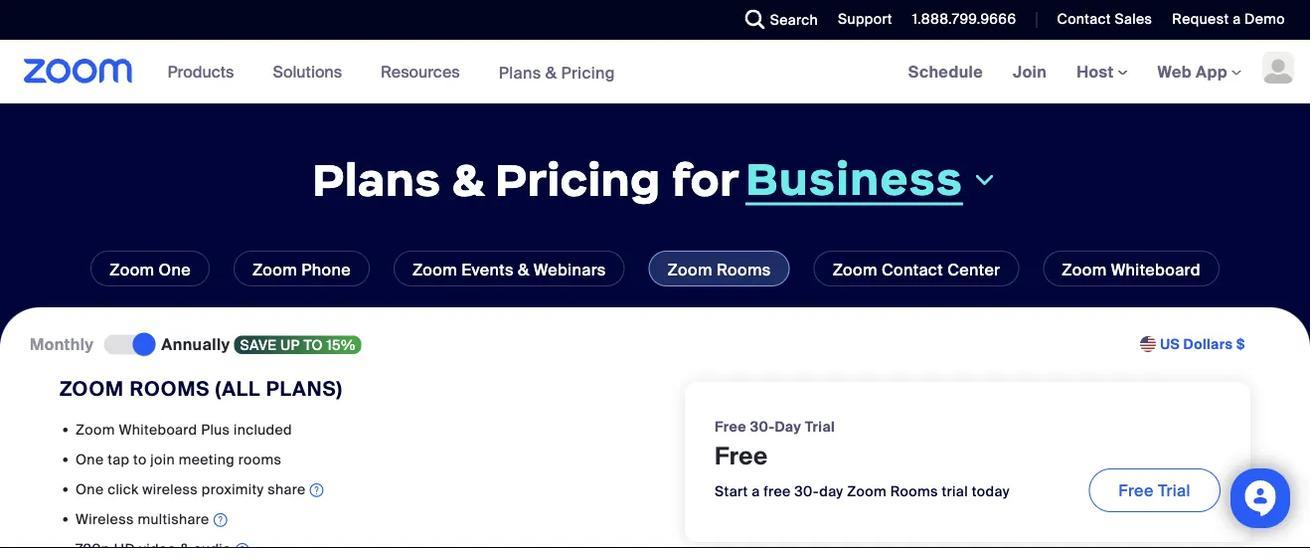 Task type: describe. For each thing, give the bounding box(es) containing it.
to inside annually save up to 15%
[[304, 336, 323, 354]]

free 30-day trial
[[715, 417, 836, 436]]

product information navigation
[[153, 40, 631, 105]]

zoom for zoom one
[[110, 259, 155, 280]]

plans)
[[266, 376, 343, 401]]

wireless
[[142, 480, 198, 498]]

& inside tabs of zoom services tab list
[[518, 259, 530, 280]]

host button
[[1077, 61, 1128, 82]]

1 vertical spatial to
[[133, 450, 147, 468]]

search button
[[731, 0, 824, 40]]

zoom for zoom events & webinars
[[413, 259, 458, 280]]

learn more about wireless multishare image
[[214, 510, 227, 530]]

start
[[715, 482, 749, 501]]

monthly
[[30, 334, 94, 355]]

dollars
[[1184, 335, 1234, 354]]

for
[[672, 151, 740, 208]]

solutions button
[[273, 40, 351, 103]]

products button
[[168, 40, 243, 103]]

1 vertical spatial 30-
[[795, 482, 820, 501]]

host
[[1077, 61, 1119, 82]]

schedule
[[909, 61, 984, 82]]

plans for plans & pricing
[[499, 62, 542, 83]]

annually save up to 15%
[[161, 334, 356, 355]]

zoom for zoom whiteboard plus included
[[76, 420, 115, 438]]

& for plans & pricing
[[546, 62, 557, 83]]

whiteboard for zoom whiteboard
[[1112, 259, 1201, 280]]

support
[[839, 10, 893, 28]]

pricing for plans & pricing for
[[495, 151, 661, 208]]

request
[[1173, 10, 1230, 28]]

today
[[972, 482, 1010, 501]]

learn more about one click wireless proximity share image
[[310, 480, 324, 500]]

wireless multishare
[[76, 510, 210, 528]]

business button
[[746, 150, 999, 207]]

app
[[1197, 61, 1228, 82]]

0 vertical spatial contact
[[1058, 10, 1112, 28]]

zoom for zoom contact center
[[833, 259, 878, 280]]

plus
[[201, 420, 230, 438]]

plans & pricing
[[499, 62, 616, 83]]

proximity
[[202, 480, 264, 498]]

webinars
[[534, 259, 606, 280]]

2 vertical spatial rooms
[[891, 482, 939, 501]]

zoom phone
[[253, 259, 351, 280]]

one click wireless proximity share
[[76, 480, 306, 498]]

events
[[462, 259, 514, 280]]

meetings navigation
[[894, 40, 1311, 105]]

wireless
[[76, 510, 134, 528]]

contact inside tabs of zoom services tab list
[[882, 259, 944, 280]]

plans & pricing for
[[312, 151, 740, 208]]

resources
[[381, 61, 460, 82]]

center
[[948, 259, 1001, 280]]

join
[[151, 450, 175, 468]]

business
[[746, 150, 964, 207]]

rooms for zoom rooms (all plans)
[[130, 376, 210, 401]]

down image
[[972, 168, 999, 191]]

start a free 30-day zoom rooms trial today
[[715, 482, 1010, 501]]

whiteboard for zoom whiteboard plus included
[[119, 420, 197, 438]]

zoom for zoom phone
[[253, 259, 298, 280]]

up
[[280, 336, 300, 354]]

1 horizontal spatial trial
[[1159, 480, 1192, 501]]

solutions
[[273, 61, 342, 82]]

products
[[168, 61, 234, 82]]

web app
[[1158, 61, 1228, 82]]

profile picture image
[[1263, 52, 1295, 84]]

click
[[108, 480, 139, 498]]

rooms for zoom rooms
[[717, 259, 771, 280]]

web
[[1158, 61, 1193, 82]]

share
[[268, 480, 306, 498]]

one inside tabs of zoom services tab list
[[159, 259, 191, 280]]

included
[[234, 420, 292, 438]]

zoom whiteboard plus included
[[76, 420, 292, 438]]

a for start
[[752, 482, 760, 501]]

join link
[[999, 40, 1062, 103]]

trial
[[942, 482, 969, 501]]

demo
[[1245, 10, 1286, 28]]

zoom rooms
[[668, 259, 771, 280]]

us dollars $ button
[[1161, 335, 1246, 355]]



Task type: vqa. For each thing, say whether or not it's contained in the screenshot.
Zoom Events & Webinars Zoom
yes



Task type: locate. For each thing, give the bounding box(es) containing it.
annually
[[161, 334, 230, 355]]

0 horizontal spatial &
[[452, 151, 484, 208]]

zoom rooms (all plans)
[[60, 376, 343, 401]]

free 30-day trial element
[[715, 416, 836, 437]]

search
[[771, 10, 819, 29]]

0 vertical spatial pricing
[[561, 62, 616, 83]]

plans for plans & pricing for
[[312, 151, 441, 208]]

0 horizontal spatial 30-
[[751, 417, 775, 436]]

contact left sales
[[1058, 10, 1112, 28]]

1 horizontal spatial 30-
[[795, 482, 820, 501]]

1 vertical spatial a
[[752, 482, 760, 501]]

to right tap
[[133, 450, 147, 468]]

rooms left trial
[[891, 482, 939, 501]]

resources button
[[381, 40, 469, 103]]

1 vertical spatial rooms
[[130, 376, 210, 401]]

zoom for zoom whiteboard
[[1063, 259, 1108, 280]]

1 horizontal spatial to
[[304, 336, 323, 354]]

0 vertical spatial trial
[[805, 417, 836, 436]]

rooms up zoom whiteboard plus included
[[130, 376, 210, 401]]

0 vertical spatial whiteboard
[[1112, 259, 1201, 280]]

contact sales link
[[1043, 0, 1158, 40], [1058, 10, 1153, 28]]

one up "annually"
[[159, 259, 191, 280]]

0 horizontal spatial contact
[[882, 259, 944, 280]]

zoom
[[110, 259, 155, 280], [253, 259, 298, 280], [413, 259, 458, 280], [668, 259, 713, 280], [833, 259, 878, 280], [1063, 259, 1108, 280], [60, 376, 124, 401], [76, 420, 115, 438], [848, 482, 887, 501]]

0 vertical spatial a
[[1234, 10, 1242, 28]]

schedule link
[[894, 40, 999, 103]]

to right the up
[[304, 336, 323, 354]]

0 vertical spatial one
[[159, 259, 191, 280]]

plans
[[499, 62, 542, 83], [312, 151, 441, 208]]

& inside product information navigation
[[546, 62, 557, 83]]

rooms inside tabs of zoom services tab list
[[717, 259, 771, 280]]

1 vertical spatial contact
[[882, 259, 944, 280]]

0 vertical spatial to
[[304, 336, 323, 354]]

0 horizontal spatial rooms
[[130, 376, 210, 401]]

whiteboard inside tabs of zoom services tab list
[[1112, 259, 1201, 280]]

request a demo
[[1173, 10, 1286, 28]]

trial
[[805, 417, 836, 436], [1159, 480, 1192, 501]]

1 horizontal spatial contact
[[1058, 10, 1112, 28]]

rooms
[[717, 259, 771, 280], [130, 376, 210, 401], [891, 482, 939, 501]]

1 horizontal spatial &
[[518, 259, 530, 280]]

request a demo link
[[1158, 0, 1311, 40], [1173, 10, 1286, 28]]

1 vertical spatial trial
[[1159, 480, 1192, 501]]

a left free
[[752, 482, 760, 501]]

1 horizontal spatial whiteboard
[[1112, 259, 1201, 280]]

save
[[240, 336, 277, 354]]

one inside application
[[76, 480, 104, 498]]

application
[[76, 539, 626, 548]]

0 vertical spatial 30-
[[751, 417, 775, 436]]

30- right free
[[795, 482, 820, 501]]

30-
[[751, 417, 775, 436], [795, 482, 820, 501]]

one for tap
[[76, 450, 104, 468]]

1.888.799.9666
[[913, 10, 1017, 28]]

one click wireless proximity share application
[[76, 479, 626, 503]]

1 vertical spatial plans
[[312, 151, 441, 208]]

learn more about 720p hd video & audio image
[[235, 540, 249, 548]]

free for free trial
[[1119, 480, 1155, 501]]

zoom logo image
[[24, 59, 133, 84]]

main content
[[0, 40, 1311, 548]]

1 horizontal spatial rooms
[[717, 259, 771, 280]]

sales
[[1116, 10, 1153, 28]]

a for request
[[1234, 10, 1242, 28]]

one for click
[[76, 480, 104, 498]]

one tap to join meeting rooms
[[76, 450, 282, 468]]

main content containing business
[[0, 40, 1311, 548]]

1 vertical spatial &
[[452, 151, 484, 208]]

1 vertical spatial whiteboard
[[119, 420, 197, 438]]

whiteboard up join
[[119, 420, 197, 438]]

15%
[[327, 336, 356, 354]]

tabs of zoom services tab list
[[30, 251, 1281, 286]]

1.888.799.9666 button
[[898, 0, 1022, 40], [913, 10, 1017, 28]]

free for free
[[715, 440, 768, 471]]

2 vertical spatial &
[[518, 259, 530, 280]]

rooms down for
[[717, 259, 771, 280]]

phone
[[302, 259, 351, 280]]

0 horizontal spatial trial
[[805, 417, 836, 436]]

pricing inside product information navigation
[[561, 62, 616, 83]]

tap
[[108, 450, 130, 468]]

pricing
[[561, 62, 616, 83], [495, 151, 661, 208]]

web app button
[[1158, 61, 1242, 82]]

&
[[546, 62, 557, 83], [452, 151, 484, 208], [518, 259, 530, 280]]

us dollars $
[[1161, 335, 1246, 354]]

a
[[1234, 10, 1242, 28], [752, 482, 760, 501]]

2 vertical spatial free
[[1119, 480, 1155, 501]]

free
[[764, 482, 791, 501]]

day
[[775, 417, 802, 436]]

1 vertical spatial one
[[76, 450, 104, 468]]

2 horizontal spatial &
[[546, 62, 557, 83]]

zoom for zoom rooms (all plans)
[[60, 376, 124, 401]]

0 horizontal spatial whiteboard
[[119, 420, 197, 438]]

1 horizontal spatial plans
[[499, 62, 542, 83]]

1 vertical spatial pricing
[[495, 151, 661, 208]]

0 horizontal spatial plans
[[312, 151, 441, 208]]

pricing for plans & pricing
[[561, 62, 616, 83]]

contact
[[1058, 10, 1112, 28], [882, 259, 944, 280]]

0 vertical spatial rooms
[[717, 259, 771, 280]]

support link
[[824, 0, 898, 40], [839, 10, 893, 28]]

zoom contact center
[[833, 259, 1001, 280]]

$
[[1237, 335, 1246, 354]]

zoom whiteboard
[[1063, 259, 1201, 280]]

free
[[715, 417, 747, 436], [715, 440, 768, 471], [1119, 480, 1155, 501]]

day
[[820, 482, 844, 501]]

join
[[1014, 61, 1048, 82]]

(all
[[216, 376, 261, 401]]

plans & pricing link
[[499, 62, 616, 83], [499, 62, 616, 83]]

banner
[[0, 40, 1311, 105]]

0 vertical spatial free
[[715, 417, 747, 436]]

contact sales
[[1058, 10, 1153, 28]]

zoom one
[[110, 259, 191, 280]]

rooms
[[238, 450, 282, 468]]

banner containing products
[[0, 40, 1311, 105]]

wireless multishare application
[[76, 509, 626, 532]]

multishare
[[138, 510, 210, 528]]

30- up free
[[751, 417, 775, 436]]

0 vertical spatial plans
[[499, 62, 542, 83]]

0 vertical spatial &
[[546, 62, 557, 83]]

plans inside product information navigation
[[499, 62, 542, 83]]

& for plans & pricing for
[[452, 151, 484, 208]]

one up the wireless
[[76, 480, 104, 498]]

one
[[159, 259, 191, 280], [76, 450, 104, 468], [76, 480, 104, 498]]

free trial link
[[1089, 468, 1221, 512]]

zoom events & webinars
[[413, 259, 606, 280]]

meeting
[[179, 450, 235, 468]]

whiteboard
[[1112, 259, 1201, 280], [119, 420, 197, 438]]

us
[[1161, 335, 1181, 354]]

1 horizontal spatial a
[[1234, 10, 1242, 28]]

a left the demo
[[1234, 10, 1242, 28]]

free trial
[[1119, 480, 1192, 501]]

1 vertical spatial free
[[715, 440, 768, 471]]

whiteboard up the us
[[1112, 259, 1201, 280]]

zoom for zoom rooms
[[668, 259, 713, 280]]

contact left center
[[882, 259, 944, 280]]

one left tap
[[76, 450, 104, 468]]

2 vertical spatial one
[[76, 480, 104, 498]]

0 horizontal spatial to
[[133, 450, 147, 468]]

2 horizontal spatial rooms
[[891, 482, 939, 501]]

0 horizontal spatial a
[[752, 482, 760, 501]]

free for free 30-day trial
[[715, 417, 747, 436]]

to
[[304, 336, 323, 354], [133, 450, 147, 468]]



